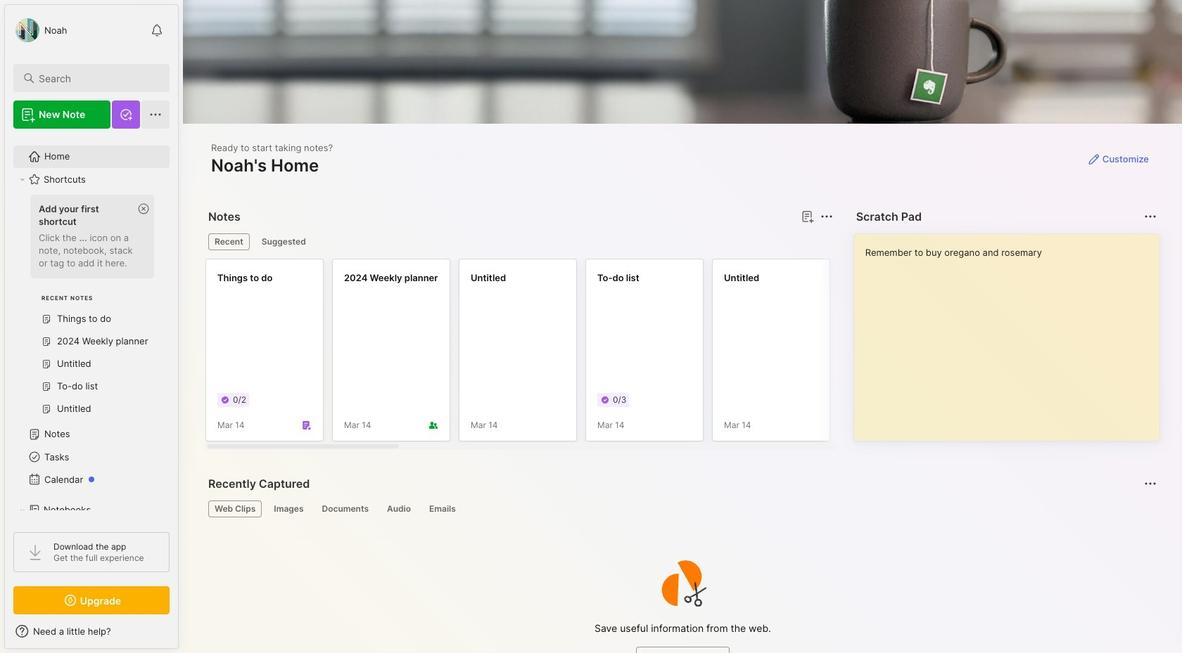 Task type: locate. For each thing, give the bounding box(es) containing it.
1 vertical spatial more actions image
[[1143, 476, 1159, 493]]

0 vertical spatial tab list
[[208, 234, 831, 251]]

tab list
[[208, 234, 831, 251], [208, 501, 1155, 518]]

2 tab list from the top
[[208, 501, 1155, 518]]

1 vertical spatial tab list
[[208, 501, 1155, 518]]

tree
[[5, 137, 178, 643]]

2 more actions image from the top
[[1143, 476, 1159, 493]]

group
[[13, 191, 161, 429]]

None search field
[[39, 70, 157, 87]]

1 tab list from the top
[[208, 234, 831, 251]]

row group
[[206, 259, 1183, 451]]

tree inside main element
[[5, 137, 178, 643]]

0 vertical spatial more actions image
[[1143, 208, 1159, 225]]

More actions field
[[817, 207, 837, 227], [1141, 207, 1161, 227], [1141, 474, 1161, 494]]

tab
[[208, 234, 250, 251], [255, 234, 312, 251], [208, 501, 262, 518], [268, 501, 310, 518], [316, 501, 375, 518], [381, 501, 417, 518], [423, 501, 462, 518]]

WHAT'S NEW field
[[5, 621, 178, 643]]

more actions image
[[1143, 208, 1159, 225], [1143, 476, 1159, 493]]

more actions image
[[818, 208, 835, 225]]



Task type: describe. For each thing, give the bounding box(es) containing it.
none search field inside main element
[[39, 70, 157, 87]]

Start writing… text field
[[866, 234, 1159, 430]]

click to collapse image
[[178, 628, 188, 645]]

Account field
[[13, 16, 67, 44]]

expand notebooks image
[[18, 507, 27, 515]]

1 more actions image from the top
[[1143, 208, 1159, 225]]

main element
[[0, 0, 183, 654]]

group inside main element
[[13, 191, 161, 429]]

Search text field
[[39, 72, 157, 85]]



Task type: vqa. For each thing, say whether or not it's contained in the screenshot.
Font color FIELD
no



